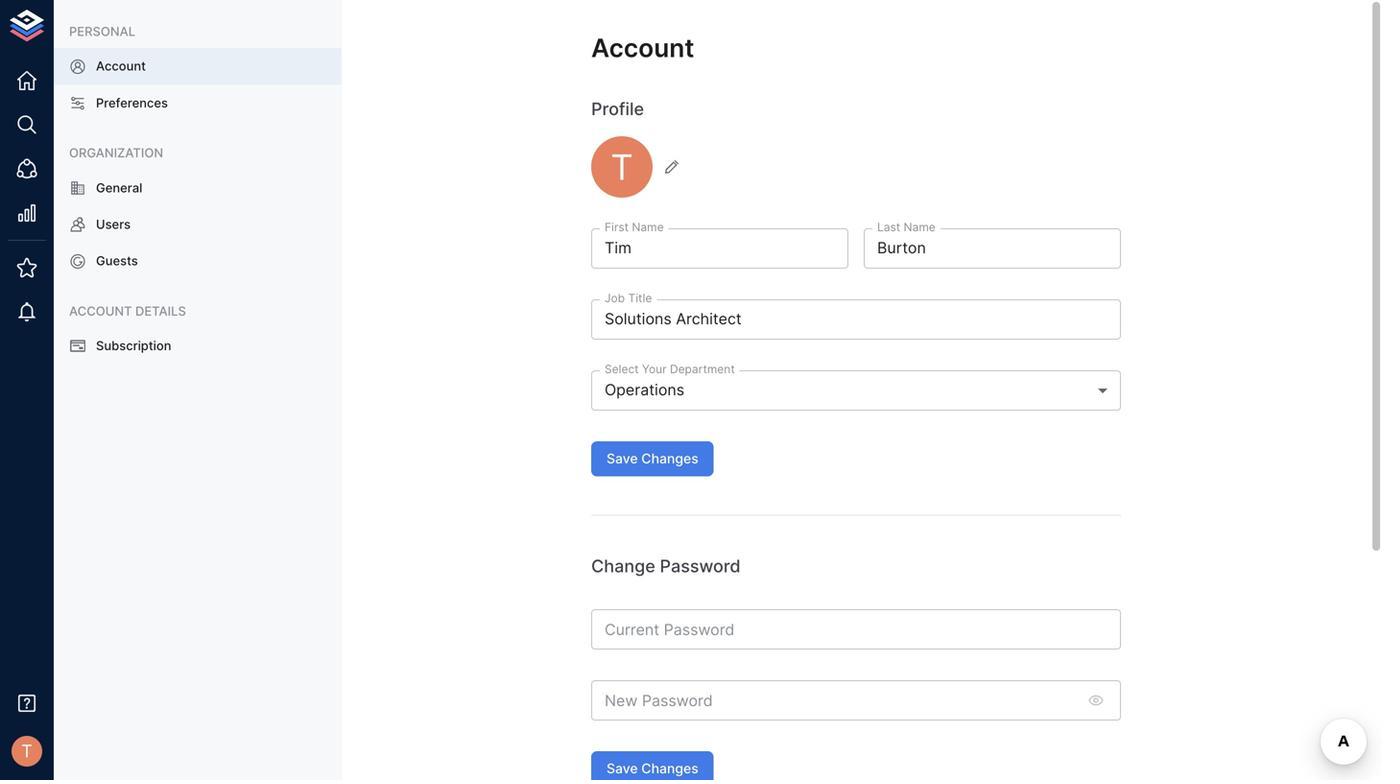 Task type: describe. For each thing, give the bounding box(es) containing it.
profile
[[591, 98, 644, 119]]

1 horizontal spatial account
[[591, 33, 694, 63]]

account inside account link
[[96, 59, 146, 74]]

password
[[660, 556, 741, 577]]

general
[[96, 180, 142, 195]]

2 password password field from the top
[[591, 680, 1077, 721]]

account link
[[54, 48, 342, 85]]

users
[[96, 217, 131, 232]]

subscription link
[[54, 328, 342, 365]]

operations
[[605, 381, 684, 399]]

select your department operations
[[605, 362, 735, 399]]

account details
[[69, 304, 186, 319]]

name for first name
[[632, 220, 664, 234]]

users link
[[54, 206, 342, 243]]

1 vertical spatial t button
[[6, 730, 48, 773]]

2 changes from the top
[[641, 761, 699, 777]]

last name
[[877, 220, 936, 234]]

Select Your Department field
[[591, 371, 1121, 411]]

your
[[642, 362, 667, 376]]

1 changes from the top
[[641, 451, 699, 467]]

save changes for second save changes button from the bottom of the page
[[607, 451, 699, 467]]

title
[[628, 291, 652, 305]]

Last Name text field
[[864, 229, 1121, 269]]

2 save changes button from the top
[[591, 751, 714, 780]]

2 save from the top
[[607, 761, 638, 777]]

Job Title text field
[[591, 300, 1121, 340]]

subscription
[[96, 338, 171, 353]]

department
[[670, 362, 735, 376]]

1 password password field from the top
[[591, 609, 1121, 650]]

account
[[69, 304, 132, 319]]



Task type: vqa. For each thing, say whether or not it's contained in the screenshot.
PERSONAL
yes



Task type: locate. For each thing, give the bounding box(es) containing it.
change
[[591, 556, 655, 577]]

account up preferences
[[96, 59, 146, 74]]

1 vertical spatial save
[[607, 761, 638, 777]]

save changes for 1st save changes button from the bottom of the page
[[607, 761, 699, 777]]

1 save from the top
[[607, 451, 638, 467]]

account up profile
[[591, 33, 694, 63]]

First Name text field
[[591, 229, 849, 269]]

1 horizontal spatial t
[[611, 146, 633, 188]]

1 vertical spatial changes
[[641, 761, 699, 777]]

guests
[[96, 254, 138, 268]]

1 horizontal spatial name
[[904, 220, 936, 234]]

save changes
[[607, 451, 699, 467], [607, 761, 699, 777]]

0 vertical spatial changes
[[641, 451, 699, 467]]

0 vertical spatial save changes
[[607, 451, 699, 467]]

Password password field
[[591, 609, 1121, 650], [591, 680, 1077, 721]]

preferences link
[[54, 85, 342, 122]]

0 vertical spatial password password field
[[591, 609, 1121, 650]]

1 save changes from the top
[[607, 451, 699, 467]]

0 horizontal spatial t
[[21, 741, 33, 762]]

guests link
[[54, 243, 342, 280]]

1 vertical spatial save changes
[[607, 761, 699, 777]]

change password
[[591, 556, 741, 577]]

2 save changes from the top
[[607, 761, 699, 777]]

0 vertical spatial t
[[611, 146, 633, 188]]

2 name from the left
[[904, 220, 936, 234]]

1 save changes button from the top
[[591, 442, 714, 477]]

name
[[632, 220, 664, 234], [904, 220, 936, 234]]

name for last name
[[904, 220, 936, 234]]

0 vertical spatial save
[[607, 451, 638, 467]]

personal
[[69, 24, 135, 39]]

details
[[135, 304, 186, 319]]

1 name from the left
[[632, 220, 664, 234]]

0 vertical spatial save changes button
[[591, 442, 714, 477]]

0 horizontal spatial name
[[632, 220, 664, 234]]

first
[[605, 220, 629, 234]]

preferences
[[96, 95, 168, 110]]

t
[[611, 146, 633, 188], [21, 741, 33, 762]]

1 vertical spatial save changes button
[[591, 751, 714, 780]]

organization
[[69, 145, 163, 160]]

account
[[591, 33, 694, 63], [96, 59, 146, 74]]

job title
[[605, 291, 652, 305]]

first name
[[605, 220, 664, 234]]

0 horizontal spatial t button
[[6, 730, 48, 773]]

last
[[877, 220, 900, 234]]

save
[[607, 451, 638, 467], [607, 761, 638, 777]]

0 vertical spatial t button
[[591, 136, 687, 198]]

name right first
[[632, 220, 664, 234]]

save changes button
[[591, 442, 714, 477], [591, 751, 714, 780]]

job
[[605, 291, 625, 305]]

select
[[605, 362, 639, 376]]

general link
[[54, 170, 342, 206]]

t button
[[591, 136, 687, 198], [6, 730, 48, 773]]

1 horizontal spatial t button
[[591, 136, 687, 198]]

1 vertical spatial t
[[21, 741, 33, 762]]

1 vertical spatial password password field
[[591, 680, 1077, 721]]

changes
[[641, 451, 699, 467], [641, 761, 699, 777]]

name right last
[[904, 220, 936, 234]]

0 horizontal spatial account
[[96, 59, 146, 74]]



